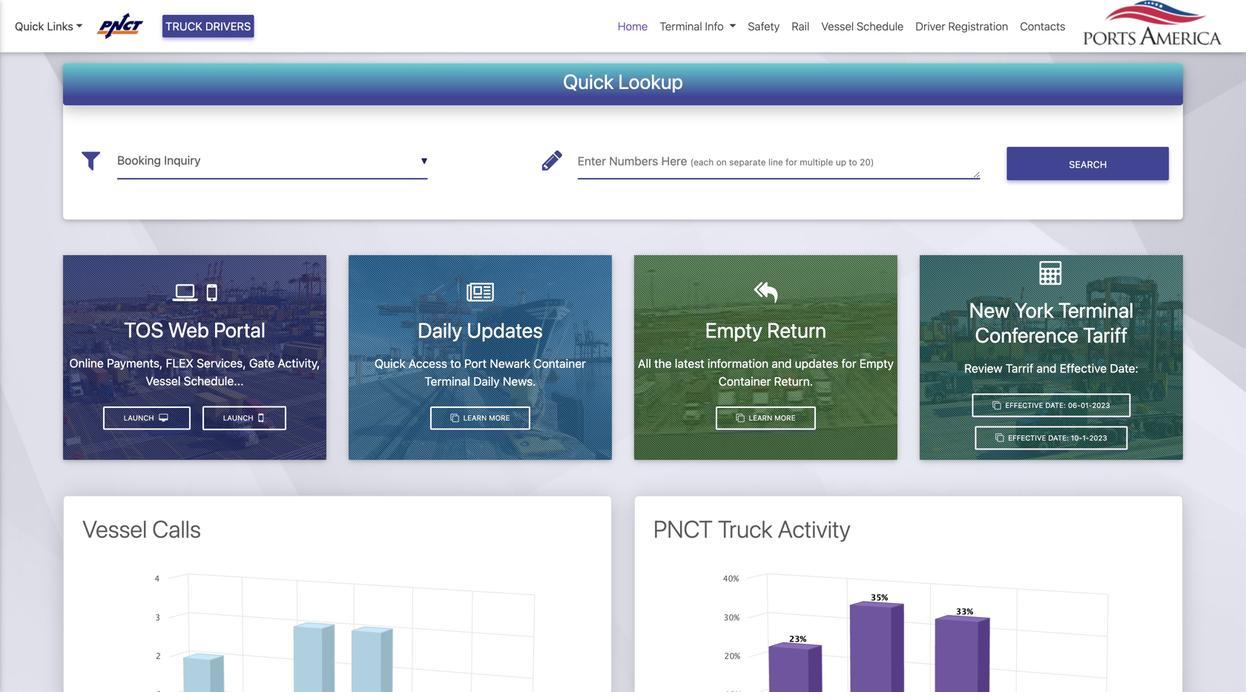 Task type: locate. For each thing, give the bounding box(es) containing it.
0 horizontal spatial container
[[534, 357, 586, 371]]

learn more link
[[430, 407, 531, 430], [716, 407, 817, 430]]

schedule
[[857, 20, 904, 33]]

1 vertical spatial truck
[[718, 515, 773, 543]]

effective right clone image
[[1006, 401, 1044, 410]]

2 horizontal spatial clone image
[[996, 434, 1005, 442]]

tariff
[[1084, 323, 1129, 347]]

2023
[[1093, 401, 1111, 410], [1090, 434, 1108, 442]]

empty
[[706, 318, 763, 342], [860, 357, 894, 371]]

truck right pnct
[[718, 515, 773, 543]]

effective for effective date: 06-01-2023
[[1006, 401, 1044, 410]]

0 horizontal spatial clone image
[[451, 414, 459, 422]]

1 vertical spatial terminal
[[1059, 298, 1134, 323]]

driver registration
[[916, 20, 1009, 33]]

multiple
[[800, 157, 834, 167]]

quick left links
[[15, 20, 44, 33]]

latest
[[675, 357, 705, 371]]

launch left desktop icon
[[124, 414, 156, 422]]

2 horizontal spatial quick
[[563, 69, 614, 93]]

0 vertical spatial daily
[[418, 318, 463, 342]]

port
[[465, 357, 487, 371]]

payments,
[[107, 356, 163, 370]]

daily up access
[[418, 318, 463, 342]]

learn more link down the all the latest information and updates for empty container return. in the right bottom of the page
[[716, 407, 817, 430]]

1 horizontal spatial clone image
[[737, 414, 745, 422]]

effective
[[1060, 362, 1108, 376], [1006, 401, 1044, 410], [1009, 434, 1047, 442]]

truck left "drivers"
[[166, 20, 203, 33]]

1 learn more from the left
[[461, 414, 510, 422]]

news.
[[503, 374, 536, 388]]

2 vertical spatial date:
[[1049, 434, 1070, 442]]

2 launch from the left
[[124, 414, 156, 422]]

launch link down the schedule...
[[203, 406, 286, 430]]

container inside the quick access to port newark container terminal daily news.
[[534, 357, 586, 371]]

10-
[[1072, 434, 1083, 442]]

truck
[[166, 20, 203, 33], [718, 515, 773, 543]]

effective date: 06-01-2023
[[1004, 401, 1111, 410]]

0 vertical spatial to
[[849, 157, 858, 167]]

home link
[[612, 12, 654, 40]]

tos
[[124, 318, 164, 342]]

truck drivers link
[[163, 15, 254, 37]]

learn more
[[461, 414, 510, 422], [747, 414, 796, 422]]

services,
[[197, 356, 246, 370]]

0 horizontal spatial and
[[772, 357, 792, 371]]

0 horizontal spatial learn more link
[[430, 407, 531, 430]]

home
[[618, 20, 648, 33]]

20)
[[860, 157, 875, 167]]

1 vertical spatial for
[[842, 357, 857, 371]]

effective up 01-
[[1060, 362, 1108, 376]]

effective down effective date: 06-01-2023 link
[[1009, 434, 1047, 442]]

1 horizontal spatial more
[[775, 414, 796, 422]]

vessel right rail link
[[822, 20, 854, 33]]

1 horizontal spatial for
[[842, 357, 857, 371]]

0 vertical spatial 2023
[[1093, 401, 1111, 410]]

new
[[970, 298, 1011, 323]]

launch for desktop icon
[[124, 414, 156, 422]]

terminal
[[660, 20, 703, 33], [1059, 298, 1134, 323], [425, 374, 471, 388]]

daily inside the quick access to port newark container terminal daily news.
[[474, 374, 500, 388]]

contacts link
[[1015, 12, 1072, 40]]

truck drivers
[[166, 20, 251, 33]]

for right updates
[[842, 357, 857, 371]]

date: left 06-
[[1046, 401, 1067, 410]]

1 horizontal spatial terminal
[[660, 20, 703, 33]]

2 horizontal spatial terminal
[[1059, 298, 1134, 323]]

date: left 10-
[[1049, 434, 1070, 442]]

1 horizontal spatial to
[[849, 157, 858, 167]]

pnct truck activity
[[654, 515, 851, 543]]

conference
[[976, 323, 1079, 347]]

container up news.
[[534, 357, 586, 371]]

activity
[[778, 515, 851, 543]]

all
[[638, 357, 652, 371]]

updates
[[467, 318, 543, 342]]

empty right updates
[[860, 357, 894, 371]]

0 vertical spatial for
[[786, 157, 798, 167]]

1 horizontal spatial truck
[[718, 515, 773, 543]]

vessel down flex
[[146, 374, 181, 388]]

0 horizontal spatial launch
[[124, 414, 156, 422]]

(each
[[691, 157, 714, 167]]

None text field
[[117, 143, 428, 179], [578, 143, 981, 179], [117, 143, 428, 179], [578, 143, 981, 179]]

learn more down the quick access to port newark container terminal daily news.
[[461, 414, 510, 422]]

2 vertical spatial quick
[[375, 357, 406, 371]]

0 vertical spatial container
[[534, 357, 586, 371]]

container
[[534, 357, 586, 371], [719, 374, 771, 388]]

0 horizontal spatial learn more
[[461, 414, 510, 422]]

for right line
[[786, 157, 798, 167]]

driver
[[916, 20, 946, 33]]

quick left access
[[375, 357, 406, 371]]

learn more for return
[[747, 414, 796, 422]]

on
[[717, 157, 727, 167]]

portal
[[214, 318, 266, 342]]

1 vertical spatial container
[[719, 374, 771, 388]]

online
[[69, 356, 104, 370]]

2023 right 10-
[[1090, 434, 1108, 442]]

vessel schedule
[[822, 20, 904, 33]]

terminal left info
[[660, 20, 703, 33]]

1 vertical spatial date:
[[1046, 401, 1067, 410]]

terminal inside the quick access to port newark container terminal daily news.
[[425, 374, 471, 388]]

quick left lookup
[[563, 69, 614, 93]]

launch left mobile icon
[[223, 414, 256, 422]]

2 learn more from the left
[[747, 414, 796, 422]]

0 vertical spatial truck
[[166, 20, 203, 33]]

1 horizontal spatial launch
[[223, 414, 256, 422]]

1 vertical spatial vessel
[[146, 374, 181, 388]]

0 horizontal spatial to
[[451, 357, 461, 371]]

learn
[[464, 414, 487, 422], [749, 414, 773, 422]]

and right tarrif
[[1037, 362, 1057, 376]]

1 vertical spatial daily
[[474, 374, 500, 388]]

0 horizontal spatial quick
[[15, 20, 44, 33]]

return.
[[775, 374, 814, 388]]

empty up the information
[[706, 318, 763, 342]]

clone image
[[451, 414, 459, 422], [737, 414, 745, 422], [996, 434, 1005, 442]]

calls
[[152, 515, 201, 543]]

0 vertical spatial empty
[[706, 318, 763, 342]]

learn more for updates
[[461, 414, 510, 422]]

0 vertical spatial effective
[[1060, 362, 1108, 376]]

1 horizontal spatial container
[[719, 374, 771, 388]]

launch link down 'payments,'
[[103, 407, 191, 430]]

learn down the quick access to port newark container terminal daily news.
[[464, 414, 487, 422]]

more
[[489, 414, 510, 422], [775, 414, 796, 422]]

date: inside effective date: 10-1-2023 link
[[1049, 434, 1070, 442]]

links
[[47, 20, 73, 33]]

1 learn more link from the left
[[430, 407, 531, 430]]

2 more from the left
[[775, 414, 796, 422]]

clone image for empty
[[737, 414, 745, 422]]

1-
[[1083, 434, 1090, 442]]

launch
[[223, 414, 256, 422], [124, 414, 156, 422]]

1 vertical spatial to
[[451, 357, 461, 371]]

1 horizontal spatial quick
[[375, 357, 406, 371]]

container down the information
[[719, 374, 771, 388]]

06-
[[1069, 401, 1081, 410]]

more down news.
[[489, 414, 510, 422]]

info
[[705, 20, 724, 33]]

1 launch from the left
[[223, 414, 256, 422]]

1 horizontal spatial and
[[1037, 362, 1057, 376]]

1 learn from the left
[[464, 414, 487, 422]]

to inside the quick access to port newark container terminal daily news.
[[451, 357, 461, 371]]

container inside the all the latest information and updates for empty container return.
[[719, 374, 771, 388]]

vessel left calls
[[82, 515, 147, 543]]

2 learn more link from the left
[[716, 407, 817, 430]]

0 horizontal spatial learn
[[464, 414, 487, 422]]

quick for quick access to port newark container terminal daily news.
[[375, 357, 406, 371]]

0 horizontal spatial terminal
[[425, 374, 471, 388]]

quick inside the quick access to port newark container terminal daily news.
[[375, 357, 406, 371]]

quick for quick lookup
[[563, 69, 614, 93]]

terminal info
[[660, 20, 724, 33]]

1 vertical spatial quick
[[563, 69, 614, 93]]

launch link
[[203, 406, 286, 430], [103, 407, 191, 430]]

and
[[772, 357, 792, 371], [1037, 362, 1057, 376]]

date: down tariff
[[1111, 362, 1139, 376]]

vessel for schedule
[[822, 20, 854, 33]]

effective date: 06-01-2023 link
[[973, 394, 1131, 418]]

daily
[[418, 318, 463, 342], [474, 374, 500, 388]]

to left port at the bottom left
[[451, 357, 461, 371]]

1 horizontal spatial launch link
[[203, 406, 286, 430]]

1 more from the left
[[489, 414, 510, 422]]

quick links link
[[15, 18, 83, 34]]

more down return.
[[775, 414, 796, 422]]

web
[[168, 318, 209, 342]]

0 vertical spatial vessel
[[822, 20, 854, 33]]

learn down the all the latest information and updates for empty container return. in the right bottom of the page
[[749, 414, 773, 422]]

0 vertical spatial quick
[[15, 20, 44, 33]]

0 horizontal spatial more
[[489, 414, 510, 422]]

2 vertical spatial effective
[[1009, 434, 1047, 442]]

rail link
[[786, 12, 816, 40]]

vessel for calls
[[82, 515, 147, 543]]

0 horizontal spatial daily
[[418, 318, 463, 342]]

1 vertical spatial empty
[[860, 357, 894, 371]]

safety link
[[743, 12, 786, 40]]

daily down port at the bottom left
[[474, 374, 500, 388]]

1 horizontal spatial daily
[[474, 374, 500, 388]]

1 horizontal spatial learn more
[[747, 414, 796, 422]]

clone image down clone image
[[996, 434, 1005, 442]]

learn more link down the quick access to port newark container terminal daily news.
[[430, 407, 531, 430]]

2 learn from the left
[[749, 414, 773, 422]]

review
[[965, 362, 1003, 376]]

quick
[[15, 20, 44, 33], [563, 69, 614, 93], [375, 357, 406, 371]]

0 horizontal spatial launch link
[[103, 407, 191, 430]]

2 vertical spatial terminal
[[425, 374, 471, 388]]

return
[[768, 318, 827, 342]]

clone image down the all the latest information and updates for empty container return. in the right bottom of the page
[[737, 414, 745, 422]]

flex
[[166, 356, 194, 370]]

0 horizontal spatial for
[[786, 157, 798, 167]]

2 vertical spatial vessel
[[82, 515, 147, 543]]

2023 right 06-
[[1093, 401, 1111, 410]]

1 horizontal spatial learn
[[749, 414, 773, 422]]

learn more down return.
[[747, 414, 796, 422]]

date: inside effective date: 06-01-2023 link
[[1046, 401, 1067, 410]]

1 horizontal spatial empty
[[860, 357, 894, 371]]

to right up
[[849, 157, 858, 167]]

date:
[[1111, 362, 1139, 376], [1046, 401, 1067, 410], [1049, 434, 1070, 442]]

desktop image
[[159, 414, 168, 422]]

and up return.
[[772, 357, 792, 371]]

terminal down access
[[425, 374, 471, 388]]

terminal up tariff
[[1059, 298, 1134, 323]]

clone image down the quick access to port newark container terminal daily news.
[[451, 414, 459, 422]]

1 vertical spatial 2023
[[1090, 434, 1108, 442]]

vessel calls
[[82, 515, 201, 543]]

and inside the all the latest information and updates for empty container return.
[[772, 357, 792, 371]]

empty inside the all the latest information and updates for empty container return.
[[860, 357, 894, 371]]

for
[[786, 157, 798, 167], [842, 357, 857, 371]]

driver registration link
[[910, 12, 1015, 40]]

learn more link for updates
[[430, 407, 531, 430]]

1 horizontal spatial learn more link
[[716, 407, 817, 430]]

contacts
[[1021, 20, 1066, 33]]

1 vertical spatial effective
[[1006, 401, 1044, 410]]



Task type: describe. For each thing, give the bounding box(es) containing it.
learn more link for return
[[716, 407, 817, 430]]

search
[[1070, 159, 1108, 170]]

01-
[[1081, 401, 1093, 410]]

enter numbers here (each on separate line for multiple up to 20)
[[578, 154, 875, 168]]

enter
[[578, 154, 606, 168]]

effective for effective date: 10-1-2023
[[1009, 434, 1047, 442]]

▼
[[421, 156, 428, 166]]

quick lookup
[[563, 69, 684, 93]]

line
[[769, 157, 784, 167]]

gate
[[249, 356, 275, 370]]

launch for mobile icon
[[223, 414, 256, 422]]

rail
[[792, 20, 810, 33]]

schedule...
[[184, 374, 244, 388]]

2023 for 01-
[[1093, 401, 1111, 410]]

activity,
[[278, 356, 320, 370]]

clone image for daily
[[451, 414, 459, 422]]

effective date: 10-1-2023 link
[[976, 426, 1128, 450]]

learn for updates
[[464, 414, 487, 422]]

daily updates
[[418, 318, 543, 342]]

for inside enter numbers here (each on separate line for multiple up to 20)
[[786, 157, 798, 167]]

pnct
[[654, 515, 713, 543]]

effective date: 10-1-2023
[[1007, 434, 1108, 442]]

0 horizontal spatial empty
[[706, 318, 763, 342]]

newark
[[490, 357, 531, 371]]

1 launch link from the left
[[203, 406, 286, 430]]

for inside the all the latest information and updates for empty container return.
[[842, 357, 857, 371]]

0 vertical spatial date:
[[1111, 362, 1139, 376]]

date: for 1-
[[1049, 434, 1070, 442]]

terminal info link
[[654, 12, 743, 40]]

the
[[655, 357, 672, 371]]

review tarrif and effective date:
[[965, 362, 1139, 376]]

tos web portal
[[124, 318, 266, 342]]

all the latest information and updates for empty container return.
[[638, 357, 894, 388]]

terminal inside new york terminal conference tariff
[[1059, 298, 1134, 323]]

quick access to port newark container terminal daily news.
[[375, 357, 586, 388]]

to inside enter numbers here (each on separate line for multiple up to 20)
[[849, 157, 858, 167]]

separate
[[730, 157, 766, 167]]

here
[[662, 154, 688, 168]]

up
[[836, 157, 847, 167]]

0 horizontal spatial truck
[[166, 20, 203, 33]]

2 launch link from the left
[[103, 407, 191, 430]]

learn for return
[[749, 414, 773, 422]]

0 vertical spatial terminal
[[660, 20, 703, 33]]

clone image inside effective date: 10-1-2023 link
[[996, 434, 1005, 442]]

clone image
[[993, 401, 1002, 410]]

tarrif
[[1006, 362, 1034, 376]]

safety
[[748, 20, 780, 33]]

search button
[[1008, 147, 1170, 181]]

2023 for 1-
[[1090, 434, 1108, 442]]

more for updates
[[489, 414, 510, 422]]

vessel inside online payments, flex services, gate activity, vessel schedule...
[[146, 374, 181, 388]]

drivers
[[205, 20, 251, 33]]

access
[[409, 357, 448, 371]]

registration
[[949, 20, 1009, 33]]

date: for 01-
[[1046, 401, 1067, 410]]

online payments, flex services, gate activity, vessel schedule...
[[69, 356, 320, 388]]

numbers
[[610, 154, 659, 168]]

more for return
[[775, 414, 796, 422]]

york
[[1015, 298, 1055, 323]]

quick for quick links
[[15, 20, 44, 33]]

empty return
[[706, 318, 827, 342]]

vessel schedule link
[[816, 12, 910, 40]]

information
[[708, 357, 769, 371]]

mobile image
[[259, 412, 264, 424]]

lookup
[[619, 69, 684, 93]]

new york terminal conference tariff
[[970, 298, 1134, 347]]

updates
[[795, 357, 839, 371]]

quick links
[[15, 20, 73, 33]]



Task type: vqa. For each thing, say whether or not it's contained in the screenshot.
topmost or
no



